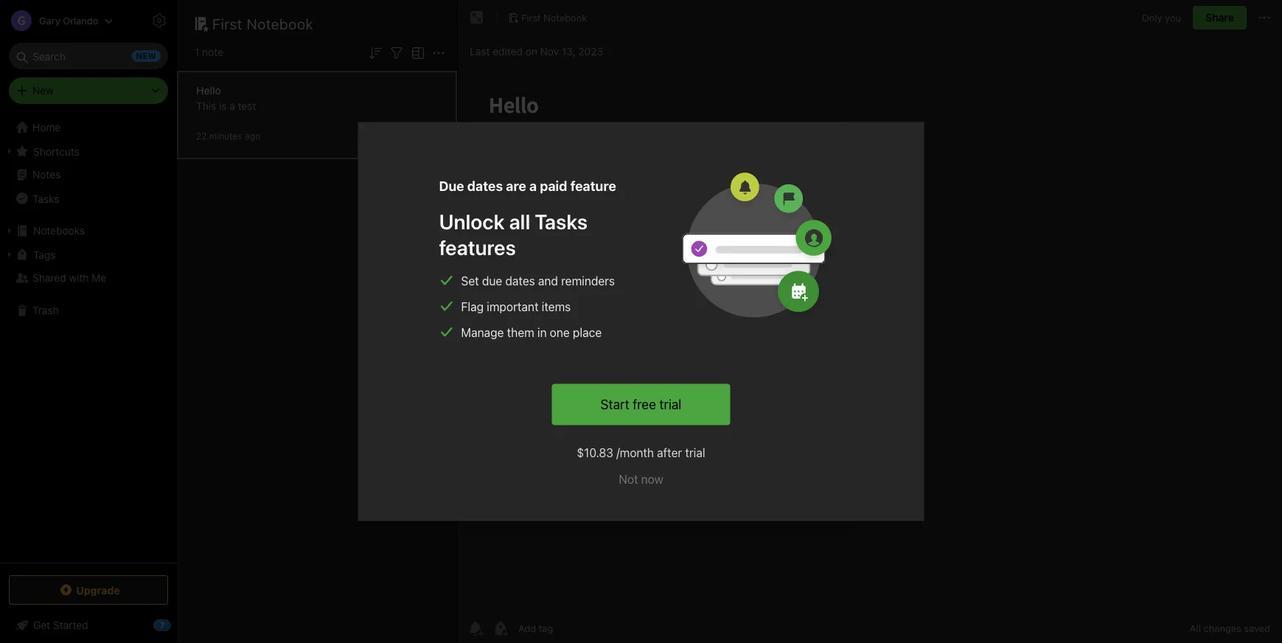 Task type: vqa. For each thing, say whether or not it's contained in the screenshot.
the Widget Size Large 'image'
no



Task type: describe. For each thing, give the bounding box(es) containing it.
and
[[538, 274, 558, 288]]

set due dates and reminders
[[461, 274, 615, 288]]

you
[[1165, 12, 1181, 23]]

upgrade button
[[9, 575, 168, 605]]

trial inside button
[[660, 396, 682, 412]]

first notebook button
[[503, 7, 592, 28]]

add a reminder image
[[467, 620, 485, 637]]

/month
[[617, 445, 654, 459]]

this
[[196, 100, 216, 112]]

custom
[[600, 270, 637, 282]]

with
[[69, 272, 89, 284]]

0 vertical spatial 1
[[195, 46, 199, 58]]

hour
[[490, 307, 511, 319]]

minutes
[[209, 131, 242, 141]]

1 note
[[195, 46, 223, 58]]

$10.83
[[577, 445, 614, 459]]

shared with me link
[[0, 266, 176, 290]]

start
[[601, 396, 630, 412]]

tags
[[33, 248, 56, 261]]

shared
[[32, 272, 66, 284]]

note
[[202, 46, 223, 58]]

manage them in one place
[[461, 325, 602, 339]]

unlock
[[439, 209, 505, 233]]

tomorrow
[[522, 270, 569, 282]]

home
[[32, 121, 61, 133]]

expand tags image
[[4, 249, 15, 260]]

free
[[633, 396, 656, 412]]

hours
[[554, 307, 581, 319]]

new button
[[9, 77, 168, 104]]

22 minutes ago
[[196, 131, 260, 141]]

all
[[509, 209, 530, 233]]

shortcuts
[[33, 145, 80, 157]]

repeat button
[[651, 267, 712, 287]]

expand notebooks image
[[4, 225, 15, 237]]

upgrade
[[76, 584, 120, 596]]

shared with me
[[32, 272, 106, 284]]

13,
[[562, 45, 576, 58]]

settings image
[[150, 12, 168, 30]]

items
[[542, 299, 571, 313]]

hello
[[196, 84, 221, 97]]

place
[[573, 325, 602, 339]]

not now
[[619, 472, 664, 486]]

important
[[487, 299, 539, 313]]

paid
[[540, 178, 568, 194]]

test
[[238, 100, 256, 112]]

trash
[[32, 304, 59, 316]]

trash link
[[0, 299, 176, 322]]

this is a test
[[196, 100, 256, 112]]

manage
[[461, 325, 504, 339]]

edited
[[493, 45, 523, 58]]

nov
[[540, 45, 559, 58]]

0 horizontal spatial a
[[230, 100, 235, 112]]

one
[[550, 325, 570, 339]]

share button
[[1193, 6, 1247, 30]]

4
[[545, 307, 551, 319]]

features
[[439, 235, 516, 259]]

tree containing home
[[0, 116, 177, 562]]

me
[[92, 272, 106, 284]]

after
[[657, 445, 682, 459]]

0 horizontal spatial first
[[212, 15, 243, 32]]

shortcuts button
[[0, 139, 176, 163]]



Task type: locate. For each thing, give the bounding box(es) containing it.
saved
[[1245, 623, 1271, 634]]

unlock all tasks features
[[439, 209, 588, 259]]

1 left hour
[[482, 307, 487, 319]]

first up on
[[521, 12, 541, 23]]

last edited on nov 13, 2023
[[470, 45, 603, 58]]

notebooks
[[33, 225, 85, 237]]

1 left note
[[195, 46, 199, 58]]

notes
[[32, 169, 61, 181]]

in 4 hours button
[[525, 304, 589, 323]]

all
[[1190, 623, 1201, 634]]

first notebook up note
[[212, 15, 314, 32]]

1 vertical spatial 1
[[482, 307, 487, 319]]

Search text field
[[19, 43, 158, 69]]

on
[[526, 45, 538, 58]]

in up manage
[[471, 307, 479, 319]]

1 horizontal spatial dates
[[506, 274, 535, 288]]

tags button
[[0, 243, 176, 266]]

first
[[521, 12, 541, 23], [212, 15, 243, 32]]

2 in from the left
[[534, 307, 542, 319]]

Note Editor text field
[[458, 71, 1283, 613]]

tomorrow button
[[513, 267, 577, 287]]

only
[[1142, 12, 1163, 23]]

$10.83 /month after trial
[[577, 445, 706, 459]]

1 vertical spatial trial
[[685, 445, 706, 459]]

0 horizontal spatial dates
[[467, 178, 503, 194]]

1 vertical spatial a
[[530, 178, 537, 194]]

in 1 hour button
[[463, 304, 520, 323]]

first notebook
[[521, 12, 587, 23], [212, 15, 314, 32]]

due dates are a paid feature
[[439, 178, 616, 194]]

start free trial button
[[552, 384, 730, 425]]

0 horizontal spatial in
[[471, 307, 479, 319]]

first up note
[[212, 15, 243, 32]]

custom button
[[583, 267, 645, 287]]

is
[[219, 100, 227, 112]]

tasks
[[32, 192, 59, 204], [535, 209, 588, 233]]

a right are
[[530, 178, 537, 194]]

notebooks link
[[0, 219, 176, 243]]

not
[[619, 472, 638, 486]]

reminders
[[561, 274, 615, 288]]

tasks inside unlock all tasks features
[[535, 209, 588, 233]]

1 horizontal spatial notebook
[[544, 12, 587, 23]]

0 horizontal spatial trial
[[660, 396, 682, 412]]

0 horizontal spatial first notebook
[[212, 15, 314, 32]]

trial right after
[[685, 445, 706, 459]]

in inside the in 1 hour 'button'
[[471, 307, 479, 319]]

due
[[439, 178, 464, 194]]

1 horizontal spatial 1
[[482, 307, 487, 319]]

trial right free
[[660, 396, 682, 412]]

1 in from the left
[[471, 307, 479, 319]]

tree
[[0, 116, 177, 562]]

1
[[195, 46, 199, 58], [482, 307, 487, 319]]

in 4 hours
[[534, 307, 581, 319]]

1 horizontal spatial first notebook
[[521, 12, 587, 23]]

1 horizontal spatial in
[[534, 307, 542, 319]]

start free trial
[[601, 396, 682, 412]]

repeat
[[670, 270, 704, 282]]

today
[[471, 270, 499, 282]]

due
[[482, 274, 502, 288]]

only you
[[1142, 12, 1181, 23]]

0 horizontal spatial tasks
[[32, 192, 59, 204]]

in inside in 4 hours button
[[534, 307, 542, 319]]

0 horizontal spatial 1
[[195, 46, 199, 58]]

0 vertical spatial trial
[[660, 396, 682, 412]]

dates
[[467, 178, 503, 194], [506, 274, 535, 288]]

today button
[[463, 267, 508, 287]]

ago
[[245, 131, 260, 141]]

flag important items
[[461, 299, 571, 313]]

set
[[461, 274, 479, 288]]

note window element
[[458, 0, 1283, 643]]

2023
[[578, 45, 603, 58]]

flag
[[461, 299, 484, 313]]

first notebook inside button
[[521, 12, 587, 23]]

tasks inside tasks button
[[32, 192, 59, 204]]

share
[[1206, 11, 1235, 24]]

tasks down the notes
[[32, 192, 59, 204]]

last
[[470, 45, 490, 58]]

0 vertical spatial a
[[230, 100, 235, 112]]

notes link
[[0, 163, 176, 187]]

1 vertical spatial tasks
[[535, 209, 588, 233]]

not now link
[[619, 470, 664, 488]]

0 horizontal spatial notebook
[[247, 15, 314, 32]]

are
[[506, 178, 526, 194]]

new
[[32, 84, 54, 97]]

home link
[[0, 116, 177, 139]]

tasks down paid
[[535, 209, 588, 233]]

now
[[641, 472, 664, 486]]

in for in 1 hour
[[471, 307, 479, 319]]

first notebook up nov
[[521, 12, 587, 23]]

a
[[230, 100, 235, 112], [530, 178, 537, 194]]

feature
[[571, 178, 616, 194]]

in
[[538, 325, 547, 339]]

22
[[196, 131, 207, 141]]

dates up flag important items
[[506, 274, 535, 288]]

first inside first notebook button
[[521, 12, 541, 23]]

notebook
[[544, 12, 587, 23], [247, 15, 314, 32]]

all changes saved
[[1190, 623, 1271, 634]]

1 horizontal spatial tasks
[[535, 209, 588, 233]]

a right is
[[230, 100, 235, 112]]

in left "4"
[[534, 307, 542, 319]]

0 vertical spatial dates
[[467, 178, 503, 194]]

dates left are
[[467, 178, 503, 194]]

in 1 hour
[[471, 307, 511, 319]]

changes
[[1204, 623, 1242, 634]]

notebook inside button
[[544, 12, 587, 23]]

trial
[[660, 396, 682, 412], [685, 445, 706, 459]]

tasks button
[[0, 187, 176, 210]]

them
[[507, 325, 534, 339]]

1 vertical spatial dates
[[506, 274, 535, 288]]

add tag image
[[492, 620, 510, 637]]

None search field
[[19, 43, 158, 69]]

1 horizontal spatial a
[[530, 178, 537, 194]]

1 inside 'button'
[[482, 307, 487, 319]]

in
[[471, 307, 479, 319], [534, 307, 542, 319]]

0 vertical spatial tasks
[[32, 192, 59, 204]]

1 horizontal spatial first
[[521, 12, 541, 23]]

in for in 4 hours
[[534, 307, 542, 319]]

1 horizontal spatial trial
[[685, 445, 706, 459]]

expand note image
[[468, 9, 486, 27]]



